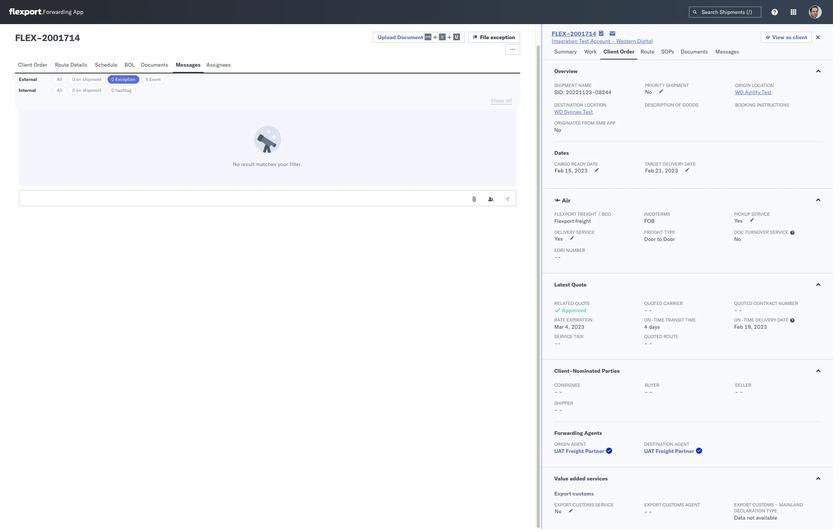 Task type: describe. For each thing, give the bounding box(es) containing it.
freight for destination agent
[[656, 448, 674, 455]]

synnex
[[564, 108, 582, 115]]

route details button
[[52, 58, 92, 73]]

1 flexport from the top
[[555, 211, 577, 217]]

rate
[[555, 317, 566, 323]]

agents
[[584, 430, 602, 436]]

matches
[[256, 161, 277, 168]]

uat freight partner for destination
[[644, 448, 694, 455]]

2 horizontal spatial date
[[778, 317, 789, 323]]

wd for wd agility test
[[735, 89, 744, 96]]

- inside the export customs - mainland declaration type data not available
[[775, 502, 778, 508]]

schedule button
[[92, 58, 122, 73]]

upload document button
[[373, 32, 466, 43]]

feb for feb 21, 2023
[[645, 167, 654, 174]]

20221123-
[[566, 89, 596, 96]]

on- for on-time delivery date
[[734, 317, 744, 323]]

route button
[[638, 45, 659, 60]]

eori
[[555, 247, 565, 253]]

location for wd agility test
[[752, 82, 774, 88]]

western
[[616, 38, 636, 44]]

0 on shipment for 0 hashtag
[[72, 87, 102, 93]]

all button for external
[[53, 75, 67, 84]]

0 horizontal spatial client order button
[[15, 58, 52, 73]]

freight inside freight type door to door
[[644, 229, 663, 235]]

destination for destination agent
[[644, 441, 674, 447]]

wd agility test link
[[735, 89, 772, 96]]

1 horizontal spatial documents
[[681, 48, 708, 55]]

date for feb 21, 2023
[[685, 161, 696, 167]]

on- for on-time transit time 4 days
[[644, 317, 654, 323]]

your
[[278, 161, 288, 168]]

forwarding agents
[[555, 430, 602, 436]]

from
[[582, 120, 595, 126]]

forwarding for forwarding app
[[43, 8, 72, 16]]

no result matches your filter.
[[233, 161, 302, 168]]

mainland
[[779, 502, 803, 508]]

yes for delivery
[[555, 235, 563, 242]]

uat for destination
[[644, 448, 655, 455]]

latest quote button
[[542, 273, 833, 296]]

quoted route - -
[[644, 334, 679, 347]]

seller
[[735, 382, 752, 388]]

1 horizontal spatial client
[[604, 48, 619, 55]]

view as client
[[773, 34, 807, 41]]

target delivery date
[[645, 161, 696, 167]]

exception
[[115, 76, 136, 82]]

air button
[[542, 189, 833, 211]]

value added services
[[555, 475, 608, 482]]

shipment for 0 hashtag
[[82, 87, 102, 93]]

export for export customs service
[[555, 502, 572, 508]]

upload
[[378, 34, 396, 41]]

flex-
[[552, 30, 570, 37]]

digital
[[638, 38, 653, 44]]

test for wd synnex test
[[583, 108, 593, 115]]

uat freight partner link for destination
[[644, 447, 704, 455]]

originates from smb app no
[[555, 120, 616, 133]]

1 vertical spatial freight
[[576, 218, 591, 224]]

export customs service
[[555, 502, 614, 508]]

feb for feb 19, 2023
[[734, 323, 743, 330]]

0 horizontal spatial documents button
[[138, 58, 173, 73]]

1 horizontal spatial messages button
[[713, 45, 743, 60]]

bol
[[125, 61, 135, 68]]

no down export customs on the bottom right
[[555, 508, 562, 515]]

sops
[[662, 48, 675, 55]]

wd for wd synnex test
[[555, 108, 563, 115]]

delivery
[[555, 229, 575, 235]]

date for feb 15, 2023
[[587, 161, 598, 167]]

service right turnover
[[770, 229, 789, 235]]

2 door from the left
[[664, 236, 675, 243]]

0 horizontal spatial messages
[[176, 61, 201, 68]]

summary button
[[552, 45, 582, 60]]

all button for internal
[[53, 86, 67, 95]]

customs for export customs - mainland declaration type data not available
[[753, 502, 774, 508]]

overview button
[[542, 60, 833, 82]]

export customs
[[555, 490, 594, 497]]

0 horizontal spatial 2001714
[[42, 32, 80, 43]]

wd synnex test link
[[555, 108, 593, 115]]

service up doc turnover service
[[752, 211, 770, 217]]

yes for pickup
[[735, 217, 743, 224]]

agility
[[745, 89, 761, 96]]

days
[[649, 323, 660, 330]]

1 horizontal spatial client order
[[604, 48, 635, 55]]

view as client button
[[761, 32, 812, 43]]

client-
[[555, 368, 573, 374]]

details
[[70, 61, 87, 68]]

on for 0 exception
[[76, 76, 81, 82]]

feb 21, 2023
[[645, 167, 678, 174]]

0 vertical spatial freight
[[578, 211, 597, 217]]

goods
[[683, 102, 699, 108]]

event
[[149, 76, 161, 82]]

added
[[570, 475, 586, 482]]

app inside the originates from smb app no
[[607, 120, 616, 126]]

result
[[241, 161, 255, 168]]

air
[[562, 197, 571, 204]]

external
[[19, 76, 37, 82]]

agent inside the export customs agent - -
[[685, 502, 700, 508]]

file exception
[[480, 34, 515, 41]]

partner for origin agent
[[585, 448, 605, 455]]

1 horizontal spatial 2001714
[[570, 30, 597, 37]]

2023 for feb 19, 2023
[[754, 323, 767, 330]]

of
[[676, 102, 682, 108]]

account
[[591, 38, 610, 44]]

client
[[793, 34, 807, 41]]

internal
[[19, 87, 36, 93]]

carrier
[[664, 301, 683, 306]]

partner for destination agent
[[675, 448, 694, 455]]

schedule
[[95, 61, 117, 68]]

not
[[747, 514, 755, 521]]

freight type door to door
[[644, 229, 675, 243]]

0 vertical spatial test
[[579, 38, 589, 44]]

consignee - -
[[555, 382, 581, 395]]

2023 inside quoted contract number - - rate expiration mar 4, 2023
[[572, 323, 585, 330]]

1 door from the left
[[644, 236, 656, 243]]

assignees button
[[204, 58, 235, 73]]

incoterms fob
[[644, 211, 670, 224]]

cargo ready date
[[555, 161, 598, 167]]

exception
[[491, 34, 515, 41]]

no inside the originates from smb app no
[[555, 127, 561, 133]]

destination for destination location wd synnex test
[[555, 102, 584, 108]]

integration test account - western digital link
[[552, 37, 653, 45]]

service down flexport freight / bco flexport freight on the right top of page
[[576, 229, 595, 235]]

assignees
[[207, 61, 231, 68]]

booking
[[735, 102, 756, 108]]

work
[[585, 48, 597, 55]]

1 horizontal spatial client order button
[[601, 45, 638, 60]]

declaration
[[734, 508, 765, 514]]

service
[[555, 334, 573, 339]]

export for export customs
[[555, 490, 571, 497]]

flex-2001714 link
[[552, 30, 597, 37]]

flex-2001714
[[552, 30, 597, 37]]

priority
[[645, 82, 665, 88]]

uat freight partner for origin
[[555, 448, 605, 455]]

quoted carrier - -
[[644, 301, 683, 314]]

document
[[397, 34, 423, 41]]

related quote
[[555, 301, 590, 306]]

flex - 2001714
[[15, 32, 80, 43]]



Task type: vqa. For each thing, say whether or not it's contained in the screenshot.
CEAU7522281
no



Task type: locate. For each thing, give the bounding box(es) containing it.
number
[[566, 247, 585, 253]]

uat down destination agent on the bottom
[[644, 448, 655, 455]]

summary
[[555, 48, 577, 55]]

0 horizontal spatial time
[[654, 317, 665, 323]]

0 vertical spatial messages
[[716, 48, 739, 55]]

no down originates
[[555, 127, 561, 133]]

shipment for 0 exception
[[82, 76, 102, 82]]

2 0 on shipment from the top
[[72, 87, 102, 93]]

wd left agility
[[735, 89, 744, 96]]

bol button
[[122, 58, 138, 73]]

0 vertical spatial 0 on shipment
[[72, 76, 102, 82]]

wd up originates
[[555, 108, 563, 115]]

1 all from the top
[[57, 76, 62, 82]]

1 vertical spatial all button
[[53, 86, 67, 95]]

on- inside on-time transit time 4 days
[[644, 317, 654, 323]]

order
[[620, 48, 635, 55], [34, 61, 47, 68]]

0 vertical spatial delivery
[[663, 161, 684, 167]]

expiration
[[567, 317, 593, 323]]

client order up 'external'
[[18, 61, 47, 68]]

origin location wd agility test
[[735, 82, 774, 96]]

1 uat freight partner from the left
[[555, 448, 605, 455]]

1 partner from the left
[[585, 448, 605, 455]]

integration
[[552, 38, 578, 44]]

order for rightmost client order button
[[620, 48, 635, 55]]

upload document
[[378, 34, 423, 41]]

1 vertical spatial 0 on shipment
[[72, 87, 102, 93]]

delivery service
[[555, 229, 595, 235]]

0 horizontal spatial order
[[34, 61, 47, 68]]

3 time from the left
[[744, 317, 755, 323]]

feb down target
[[645, 167, 654, 174]]

flexport. image
[[9, 8, 43, 16]]

feb left 19,
[[734, 323, 743, 330]]

0 horizontal spatial documents
[[141, 61, 168, 68]]

origin up agility
[[735, 82, 751, 88]]

agent down value added services button
[[685, 502, 700, 508]]

1 horizontal spatial yes
[[735, 217, 743, 224]]

test for wd agility test
[[762, 89, 772, 96]]

0 exception
[[111, 76, 136, 82]]

time
[[654, 317, 665, 323], [686, 317, 696, 323], [744, 317, 755, 323]]

location down 08244
[[585, 102, 607, 108]]

uat freight partner link for origin
[[555, 447, 614, 455]]

-
[[37, 32, 42, 43], [612, 38, 615, 44], [555, 254, 558, 261], [558, 254, 561, 261], [644, 307, 648, 314], [649, 307, 652, 314], [734, 307, 738, 314], [739, 307, 742, 314], [555, 340, 558, 347], [558, 340, 561, 347], [644, 340, 648, 347], [649, 340, 652, 347], [555, 389, 558, 395], [559, 389, 562, 395], [645, 389, 648, 395], [650, 389, 653, 395], [735, 389, 739, 395], [740, 389, 743, 395], [555, 407, 558, 413], [559, 407, 562, 413], [775, 502, 778, 508], [644, 508, 648, 515], [649, 508, 652, 515]]

on for 0 hashtag
[[76, 87, 81, 93]]

service
[[752, 211, 770, 217], [576, 229, 595, 235], [770, 229, 789, 235], [596, 502, 614, 508]]

1 horizontal spatial forwarding
[[555, 430, 583, 436]]

shipper - -
[[555, 400, 573, 413]]

1 horizontal spatial feb
[[645, 167, 654, 174]]

1 vertical spatial route
[[55, 61, 69, 68]]

export inside the export customs agent - -
[[644, 502, 662, 508]]

all for external
[[57, 76, 62, 82]]

latest
[[555, 281, 570, 288]]

route down "digital"
[[641, 48, 655, 55]]

documents button up event
[[138, 58, 173, 73]]

0 vertical spatial all button
[[53, 75, 67, 84]]

1 horizontal spatial location
[[752, 82, 774, 88]]

0 horizontal spatial date
[[587, 161, 598, 167]]

1 horizontal spatial on-
[[734, 317, 744, 323]]

client order button up 'external'
[[15, 58, 52, 73]]

uat down origin agent
[[555, 448, 565, 455]]

1 vertical spatial origin
[[555, 441, 570, 447]]

1 vertical spatial on
[[76, 87, 81, 93]]

flexport down air
[[555, 211, 577, 217]]

2 vertical spatial test
[[583, 108, 593, 115]]

2001714 up account on the right
[[570, 30, 597, 37]]

1 horizontal spatial order
[[620, 48, 635, 55]]

order for left client order button
[[34, 61, 47, 68]]

0 horizontal spatial door
[[644, 236, 656, 243]]

target
[[645, 161, 662, 167]]

location for wd synnex test
[[585, 102, 607, 108]]

time for on-time transit time 4 days
[[654, 317, 665, 323]]

1 vertical spatial type
[[767, 508, 778, 514]]

all down route details "button"
[[57, 87, 62, 93]]

0 horizontal spatial app
[[73, 8, 83, 16]]

2001714 down forwarding app
[[42, 32, 80, 43]]

1 horizontal spatial uat freight partner link
[[644, 447, 704, 455]]

test up work
[[579, 38, 589, 44]]

2023 down "ready" on the top of the page
[[575, 167, 588, 174]]

1 vertical spatial forwarding
[[555, 430, 583, 436]]

type
[[665, 229, 675, 235], [767, 508, 778, 514]]

location inside destination location wd synnex test
[[585, 102, 607, 108]]

0 vertical spatial all
[[57, 76, 62, 82]]

1 uat freight partner link from the left
[[555, 447, 614, 455]]

0 horizontal spatial messages button
[[173, 58, 204, 73]]

route inside button
[[641, 48, 655, 55]]

time up days
[[654, 317, 665, 323]]

buyer
[[645, 382, 660, 388]]

2 horizontal spatial time
[[744, 317, 755, 323]]

forwarding for forwarding agents
[[555, 430, 583, 436]]

transit
[[666, 317, 684, 323]]

0 horizontal spatial route
[[55, 61, 69, 68]]

no left result
[[233, 161, 240, 168]]

time up 19,
[[744, 317, 755, 323]]

type up available
[[767, 508, 778, 514]]

doc turnover service
[[734, 229, 789, 235]]

yes down delivery
[[555, 235, 563, 242]]

location up wd agility test link
[[752, 82, 774, 88]]

date up air button
[[685, 161, 696, 167]]

2 uat freight partner from the left
[[644, 448, 694, 455]]

partner down destination agent on the bottom
[[675, 448, 694, 455]]

1 horizontal spatial date
[[685, 161, 696, 167]]

client order button
[[601, 45, 638, 60], [15, 58, 52, 73]]

test inside origin location wd agility test
[[762, 89, 772, 96]]

service down services
[[596, 502, 614, 508]]

all button down route details "button"
[[53, 86, 67, 95]]

0 horizontal spatial client order
[[18, 61, 47, 68]]

quoted left contract
[[734, 301, 753, 306]]

0 horizontal spatial uat
[[555, 448, 565, 455]]

quoted
[[644, 301, 663, 306], [734, 301, 753, 306], [644, 334, 663, 339]]

1 horizontal spatial uat
[[644, 448, 655, 455]]

doc
[[734, 229, 744, 235]]

client order down 'western' on the right of page
[[604, 48, 635, 55]]

2023 down on-time delivery date
[[754, 323, 767, 330]]

client up 'external'
[[18, 61, 32, 68]]

0 horizontal spatial wd
[[555, 108, 563, 115]]

uat freight partner down origin agent
[[555, 448, 605, 455]]

0 horizontal spatial uat freight partner link
[[555, 447, 614, 455]]

1 horizontal spatial delivery
[[756, 317, 776, 323]]

forwarding up origin agent
[[555, 430, 583, 436]]

overview
[[555, 68, 578, 75]]

0 hashtag
[[111, 87, 132, 93]]

test up booking instructions
[[762, 89, 772, 96]]

0 horizontal spatial destination
[[555, 102, 584, 108]]

quoted for quoted contract number - - rate expiration mar 4, 2023
[[734, 301, 753, 306]]

documents up the overview button
[[681, 48, 708, 55]]

2 uat freight partner link from the left
[[644, 447, 704, 455]]

route for route details
[[55, 61, 69, 68]]

time right the transit
[[686, 317, 696, 323]]

uat
[[555, 448, 565, 455], [644, 448, 655, 455]]

1 horizontal spatial documents button
[[678, 45, 713, 60]]

export
[[555, 490, 571, 497], [555, 502, 572, 508], [644, 502, 662, 508], [734, 502, 752, 508]]

2 flexport from the top
[[555, 218, 574, 224]]

value
[[555, 475, 569, 482]]

client-nominated parties button
[[542, 360, 833, 382]]

approved
[[562, 307, 586, 314]]

dates
[[555, 150, 569, 156]]

yes
[[735, 217, 743, 224], [555, 235, 563, 242]]

4,
[[565, 323, 570, 330]]

0 vertical spatial wd
[[735, 89, 744, 96]]

0 vertical spatial yes
[[735, 217, 743, 224]]

file exception button
[[469, 32, 520, 43], [469, 32, 520, 43]]

location inside origin location wd agility test
[[752, 82, 774, 88]]

description of goods
[[645, 102, 699, 108]]

origin for origin location wd agility test
[[735, 82, 751, 88]]

0 horizontal spatial client
[[18, 61, 32, 68]]

0 vertical spatial destination
[[555, 102, 584, 108]]

agent for origin agent
[[571, 441, 586, 447]]

customs inside the export customs - mainland declaration type data not available
[[753, 502, 774, 508]]

mar
[[555, 323, 564, 330]]

1 vertical spatial messages
[[176, 61, 201, 68]]

1 vertical spatial client order
[[18, 61, 47, 68]]

all down route details
[[57, 76, 62, 82]]

type inside freight type door to door
[[665, 229, 675, 235]]

1 horizontal spatial route
[[641, 48, 655, 55]]

1 vertical spatial yes
[[555, 235, 563, 242]]

1 horizontal spatial wd
[[735, 89, 744, 96]]

work button
[[582, 45, 601, 60]]

client order button down 'western' on the right of page
[[601, 45, 638, 60]]

0 horizontal spatial type
[[665, 229, 675, 235]]

export inside the export customs - mainland declaration type data not available
[[734, 502, 752, 508]]

0 on shipment
[[72, 76, 102, 82], [72, 87, 102, 93]]

order up 'external'
[[34, 61, 47, 68]]

customs for export customs agent - -
[[663, 502, 684, 508]]

origin inside origin location wd agility test
[[735, 82, 751, 88]]

delivery down contract
[[756, 317, 776, 323]]

0 vertical spatial route
[[641, 48, 655, 55]]

1 vertical spatial destination
[[644, 441, 674, 447]]

test inside destination location wd synnex test
[[583, 108, 593, 115]]

yes down "pickup"
[[735, 217, 743, 224]]

forwarding app
[[43, 8, 83, 16]]

sid:
[[555, 89, 565, 96]]

1 horizontal spatial app
[[607, 120, 616, 126]]

origin for origin agent
[[555, 441, 570, 447]]

freight up to
[[644, 229, 663, 235]]

quoted for quoted route - -
[[644, 334, 663, 339]]

0 vertical spatial on
[[76, 76, 81, 82]]

customs up available
[[753, 502, 774, 508]]

1 horizontal spatial messages
[[716, 48, 739, 55]]

1 vertical spatial flexport
[[555, 218, 574, 224]]

documents
[[681, 48, 708, 55], [141, 61, 168, 68]]

2 horizontal spatial feb
[[734, 323, 743, 330]]

0 horizontal spatial forwarding
[[43, 8, 72, 16]]

data
[[734, 514, 746, 521]]

21,
[[656, 167, 664, 174]]

1 vertical spatial client
[[18, 61, 32, 68]]

customs for export customs service
[[573, 502, 594, 508]]

date right "ready" on the top of the page
[[587, 161, 598, 167]]

time for on-time delivery date
[[744, 317, 755, 323]]

delivery up 'feb 21, 2023'
[[663, 161, 684, 167]]

quoted inside quoted carrier - -
[[644, 301, 663, 306]]

agent up value added services button
[[675, 441, 690, 447]]

1 horizontal spatial partner
[[675, 448, 694, 455]]

destination agent
[[644, 441, 690, 447]]

2023 for feb 15, 2023
[[575, 167, 588, 174]]

documents up event
[[141, 61, 168, 68]]

no down the priority at the top right of page
[[645, 88, 652, 95]]

freight up delivery service
[[576, 218, 591, 224]]

quoted inside quoted route - -
[[644, 334, 663, 339]]

destination inside destination location wd synnex test
[[555, 102, 584, 108]]

1 on- from the left
[[644, 317, 654, 323]]

to
[[657, 236, 662, 243]]

quoted inside quoted contract number - - rate expiration mar 4, 2023
[[734, 301, 753, 306]]

forwarding
[[43, 8, 72, 16], [555, 430, 583, 436]]

filter.
[[290, 161, 302, 168]]

customs inside the export customs agent - -
[[663, 502, 684, 508]]

customs down export customs on the bottom right
[[573, 502, 594, 508]]

uat freight partner
[[555, 448, 605, 455], [644, 448, 694, 455]]

0 vertical spatial app
[[73, 8, 83, 16]]

partner down the "agents"
[[585, 448, 605, 455]]

origin down forwarding agents
[[555, 441, 570, 447]]

forwarding app link
[[9, 8, 83, 16]]

fob
[[644, 218, 655, 224]]

client down integration test account - western digital link
[[604, 48, 619, 55]]

on- up 'feb 19, 2023'
[[734, 317, 744, 323]]

Search Shipments (/) text field
[[689, 6, 762, 18]]

wd inside origin location wd agility test
[[735, 89, 744, 96]]

door left to
[[644, 236, 656, 243]]

2023 down 'expiration'
[[572, 323, 585, 330]]

freight for origin agent
[[566, 448, 584, 455]]

1 on from the top
[[76, 76, 81, 82]]

0 vertical spatial location
[[752, 82, 774, 88]]

door right to
[[664, 236, 675, 243]]

feb for feb 15, 2023
[[555, 167, 564, 174]]

shipment name sid: 20221123-08244
[[555, 82, 612, 96]]

0 vertical spatial documents
[[681, 48, 708, 55]]

0 horizontal spatial origin
[[555, 441, 570, 447]]

export for export customs - mainland declaration type data not available
[[734, 502, 752, 508]]

client
[[604, 48, 619, 55], [18, 61, 32, 68]]

0 vertical spatial client order
[[604, 48, 635, 55]]

0 vertical spatial origin
[[735, 82, 751, 88]]

2 uat from the left
[[644, 448, 655, 455]]

2001714
[[570, 30, 597, 37], [42, 32, 80, 43]]

1 vertical spatial location
[[585, 102, 607, 108]]

export customs - mainland declaration type data not available
[[734, 502, 803, 521]]

2 all button from the top
[[53, 86, 67, 95]]

0 vertical spatial client
[[604, 48, 619, 55]]

0 on shipment for 0 exception
[[72, 76, 102, 82]]

on- up 4
[[644, 317, 654, 323]]

0 horizontal spatial on-
[[644, 317, 654, 323]]

booking instructions
[[735, 102, 790, 108]]

1 vertical spatial order
[[34, 61, 47, 68]]

1 vertical spatial all
[[57, 87, 62, 93]]

uat freight partner link down destination agent on the bottom
[[644, 447, 704, 455]]

1 0 on shipment from the top
[[72, 76, 102, 82]]

freight down destination agent on the bottom
[[656, 448, 674, 455]]

4
[[644, 323, 648, 330]]

test up from at the top
[[583, 108, 593, 115]]

date down number
[[778, 317, 789, 323]]

uat freight partner down destination agent on the bottom
[[644, 448, 694, 455]]

freight down origin agent
[[566, 448, 584, 455]]

on-time transit time 4 days
[[644, 317, 696, 330]]

forwarding up "flex - 2001714"
[[43, 8, 72, 16]]

2023 for feb 21, 2023
[[665, 167, 678, 174]]

0 horizontal spatial location
[[585, 102, 607, 108]]

2 all from the top
[[57, 87, 62, 93]]

1 vertical spatial wd
[[555, 108, 563, 115]]

export for export customs agent - -
[[644, 502, 662, 508]]

0 horizontal spatial delivery
[[663, 161, 684, 167]]

eori number --
[[555, 247, 585, 261]]

seller - -
[[735, 382, 752, 395]]

0 vertical spatial forwarding
[[43, 8, 72, 16]]

1 all button from the top
[[53, 75, 67, 84]]

1 vertical spatial delivery
[[756, 317, 776, 323]]

priority shipment
[[645, 82, 689, 88]]

turnover
[[745, 229, 769, 235]]

route left details
[[55, 61, 69, 68]]

1 vertical spatial app
[[607, 120, 616, 126]]

quote
[[575, 301, 590, 306]]

2 time from the left
[[686, 317, 696, 323]]

1 vertical spatial documents
[[141, 61, 168, 68]]

1 horizontal spatial uat freight partner
[[644, 448, 694, 455]]

1 uat from the left
[[555, 448, 565, 455]]

route inside "button"
[[55, 61, 69, 68]]

None text field
[[19, 190, 516, 206]]

quoted down days
[[644, 334, 663, 339]]

0 vertical spatial type
[[665, 229, 675, 235]]

shipment
[[82, 76, 102, 82], [666, 82, 689, 88], [82, 87, 102, 93]]

no down doc
[[734, 236, 741, 243]]

0 horizontal spatial yes
[[555, 235, 563, 242]]

uat freight partner link down origin agent
[[555, 447, 614, 455]]

agent for destination agent
[[675, 441, 690, 447]]

agent down forwarding agents
[[571, 441, 586, 447]]

feb down cargo
[[555, 167, 564, 174]]

customs up export customs service
[[573, 490, 594, 497]]

2023 down target delivery date
[[665, 167, 678, 174]]

order down 'western' on the right of page
[[620, 48, 635, 55]]

1 time from the left
[[654, 317, 665, 323]]

1 vertical spatial test
[[762, 89, 772, 96]]

description
[[645, 102, 674, 108]]

0 vertical spatial flexport
[[555, 211, 577, 217]]

quoted for quoted carrier - -
[[644, 301, 663, 306]]

pickup service
[[734, 211, 770, 217]]

uat for origin
[[555, 448, 565, 455]]

flexport up delivery
[[555, 218, 574, 224]]

type inside the export customs - mainland declaration type data not available
[[767, 508, 778, 514]]

integration test account - western digital
[[552, 38, 653, 44]]

wd inside destination location wd synnex test
[[555, 108, 563, 115]]

view
[[773, 34, 785, 41]]

1 horizontal spatial time
[[686, 317, 696, 323]]

customs
[[573, 490, 594, 497], [573, 502, 594, 508], [663, 502, 684, 508], [753, 502, 774, 508]]

all for internal
[[57, 87, 62, 93]]

1 horizontal spatial destination
[[644, 441, 674, 447]]

all button down route details
[[53, 75, 67, 84]]

2 on- from the left
[[734, 317, 744, 323]]

customs for export customs
[[573, 490, 594, 497]]

5 event
[[145, 76, 161, 82]]

0 vertical spatial order
[[620, 48, 635, 55]]

test
[[579, 38, 589, 44], [762, 89, 772, 96], [583, 108, 593, 115]]

freight left /
[[578, 211, 597, 217]]

1 horizontal spatial origin
[[735, 82, 751, 88]]

on-
[[644, 317, 654, 323], [734, 317, 744, 323]]

1 horizontal spatial type
[[767, 508, 778, 514]]

shipper
[[555, 400, 573, 406]]

customs down value added services button
[[663, 502, 684, 508]]

bco
[[602, 211, 611, 217]]

2 on from the top
[[76, 87, 81, 93]]

documents button up the overview button
[[678, 45, 713, 60]]

type down incoterms fob at the right top of the page
[[665, 229, 675, 235]]

quoted left carrier
[[644, 301, 663, 306]]

route for route
[[641, 48, 655, 55]]

uat freight partner link
[[555, 447, 614, 455], [644, 447, 704, 455]]

0 horizontal spatial feb
[[555, 167, 564, 174]]

2 partner from the left
[[675, 448, 694, 455]]

flex
[[15, 32, 37, 43]]



